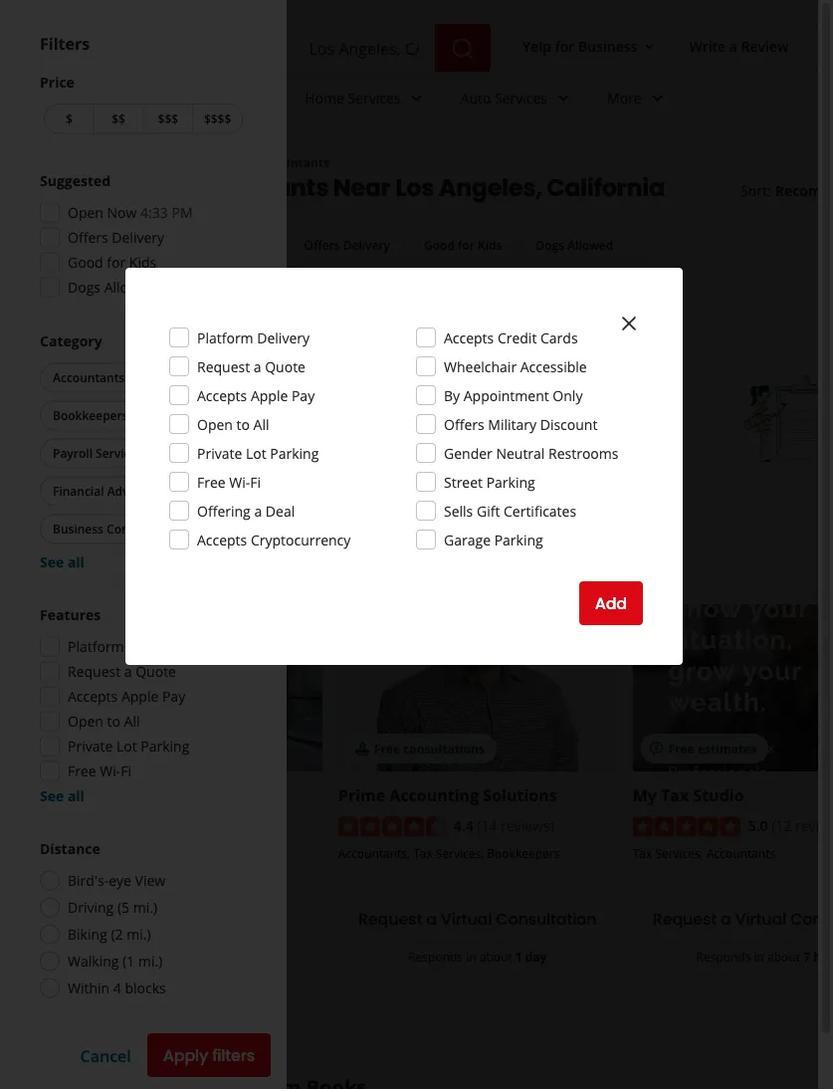 Task type: vqa. For each thing, say whether or not it's contained in the screenshot.
-
no



Task type: describe. For each thing, give the bounding box(es) containing it.
reviews)
[[501, 816, 554, 835]]

fi inside add dialog
[[250, 472, 261, 491]]

parking down sells gift certificates at right
[[495, 530, 543, 549]]

tax right 'my'
[[661, 784, 689, 806]]

accepts up $100
[[68, 687, 118, 706]]

request down 'accountants,' at bottom left
[[358, 908, 422, 931]]

delivery inside add dialog
[[257, 328, 310, 347]]

accessible
[[521, 357, 587, 376]]

(5
[[117, 898, 130, 917]]

in for consultation
[[466, 949, 477, 966]]

4.4 (14 reviews)
[[454, 816, 554, 835]]

accepts up wheelchair
[[444, 328, 494, 347]]

1 vertical spatial private lot parking
[[68, 737, 189, 756]]

auto services link
[[445, 72, 592, 129]]

jarrar
[[44, 784, 90, 806]]

get
[[90, 474, 117, 496]]

quote inside add dialog
[[265, 357, 306, 376]]

local
[[329, 347, 377, 375]]

services, down 16 verified v2 icon
[[44, 865, 92, 881]]

driving
[[68, 898, 114, 917]]

0 horizontal spatial good
[[68, 253, 103, 272]]

services, down 5 star rating image
[[656, 845, 704, 862]]

suggested
[[40, 171, 111, 190]]

free inside add dialog
[[197, 472, 226, 491]]

good inside button
[[424, 236, 455, 253]]

offering
[[197, 501, 251, 520]]

for inside group
[[107, 253, 126, 272]]

price
[[120, 347, 170, 375]]

(12
[[772, 816, 792, 835]]

get started button
[[74, 463, 193, 507]]

accountants down $$$$ button
[[174, 171, 329, 204]]

near
[[333, 171, 391, 204]]

prime
[[338, 784, 386, 806]]

auto
[[461, 88, 491, 107]]

add
[[595, 592, 627, 615]]

allowed inside group
[[104, 278, 156, 297]]

accepts cryptocurrency
[[197, 530, 351, 549]]

accountants down 5.0
[[707, 845, 776, 862]]

parking down get
[[270, 444, 319, 463]]

offers military discount
[[444, 415, 598, 434]]

prime accounting solutions link
[[338, 784, 557, 806]]

free estimates
[[669, 740, 757, 757]]

group containing suggested
[[40, 171, 247, 298]]

a right "write"
[[730, 36, 738, 55]]

business inside yelp for business "button"
[[579, 36, 638, 55]]

services for tax services
[[182, 369, 229, 386]]

allowed inside dogs allowed button
[[568, 236, 614, 253]]

1 vertical spatial view
[[128, 908, 165, 931]]

tax services
[[159, 369, 229, 386]]

accountants link
[[255, 154, 330, 171]]

review
[[741, 36, 789, 55]]

pay inside group
[[162, 687, 185, 706]]

top 10 best accountants near los angeles, california
[[40, 171, 665, 204]]

$100
[[80, 740, 107, 757]]

filters
[[40, 33, 90, 54]]

quote inside group
[[136, 662, 176, 681]]

open to all inside add dialog
[[197, 415, 269, 434]]

(14
[[477, 816, 497, 835]]

kids inside group
[[129, 253, 157, 272]]

1 horizontal spatial bookkeepers
[[487, 845, 560, 862]]

about for request a virtual consu
[[768, 949, 801, 966]]

cryptocurrency
[[251, 530, 351, 549]]

professionals
[[74, 375, 206, 403]]

apple inside group
[[121, 687, 159, 706]]

(1
[[123, 952, 135, 971]]

eye
[[109, 871, 131, 890]]

cpas
[[198, 784, 237, 806]]

advising inside financial advising button
[[107, 483, 156, 499]]

request down the tax services, accountants
[[653, 908, 717, 931]]

request inside add dialog
[[197, 357, 250, 376]]

more
[[607, 88, 642, 107]]

more link
[[592, 72, 686, 129]]

see for features
[[40, 787, 64, 806]]

get started
[[90, 474, 178, 496]]

my tax studio
[[633, 784, 744, 806]]

tax inside tax services, payroll services, financial advising
[[171, 848, 190, 864]]

$$$$ button
[[192, 104, 243, 134]]

free estimates link
[[633, 604, 833, 772]]

cancel
[[80, 1045, 131, 1066]]

tax down 4.4 star rating image
[[413, 845, 433, 862]]

add dialog
[[0, 0, 833, 1089]]

business categories element
[[151, 72, 833, 129]]

estimates inside 'link'
[[698, 740, 757, 757]]

street
[[444, 472, 483, 491]]

free inside free price estimates from local tax professionals tell us about your project and get help from sponsored businesses.
[[74, 347, 116, 375]]

virtual for consu
[[735, 908, 787, 931]]

a up responds in about 7 hou
[[721, 908, 732, 931]]

$120
[[131, 740, 158, 757]]

associates
[[110, 784, 194, 806]]

private inside add dialog
[[197, 444, 242, 463]]

bookkeepers button
[[40, 401, 141, 431]]

1 vertical spatial to
[[107, 712, 120, 731]]

price
[[40, 72, 75, 91]]

$ button
[[44, 104, 93, 134]]

restaurants link
[[151, 72, 289, 129]]

bookkeepers inside button
[[53, 407, 128, 424]]

4.4
[[454, 816, 474, 835]]

good for kids inside group
[[68, 253, 157, 272]]

offers delivery inside group
[[68, 228, 164, 247]]

home services
[[305, 88, 401, 107]]

tax services, accountants
[[633, 845, 776, 862]]

day
[[525, 949, 547, 966]]

16 free consultations v2 image
[[354, 741, 370, 757]]

neutral
[[496, 444, 545, 463]]

apply
[[163, 1045, 208, 1067]]

0 horizontal spatial private
[[68, 737, 113, 756]]

in for consu
[[754, 949, 765, 966]]

sponsored results
[[40, 1002, 188, 1024]]

all inside add dialog
[[254, 415, 269, 434]]

by
[[444, 386, 460, 405]]

project
[[194, 412, 239, 430]]

free wi-fi inside group
[[68, 762, 132, 781]]

category
[[40, 332, 102, 351]]

24 chevron down v2 image for home services
[[405, 86, 429, 110]]

see all button for features
[[40, 787, 85, 806]]

accountants,
[[338, 845, 410, 862]]

a up and
[[254, 357, 261, 376]]

for inside button
[[458, 236, 475, 253]]

offers delivery button
[[291, 229, 403, 260]]

accepts up project
[[197, 386, 247, 405]]

a inside group
[[124, 662, 132, 681]]

tax inside free price estimates from local tax professionals tell us about your project and get help from sponsored businesses.
[[381, 347, 417, 375]]

0 vertical spatial open
[[68, 203, 103, 222]]

payroll services
[[53, 445, 143, 462]]

request a virtual consu button
[[633, 897, 833, 941]]

for left you
[[177, 550, 204, 578]]

business
[[169, 908, 239, 931]]

estimates inside free price estimates from local tax professionals tell us about your project and get help from sponsored businesses.
[[174, 347, 274, 375]]

about inside free price estimates from local tax professionals tell us about your project and get help from sponsored businesses.
[[119, 412, 157, 430]]

price group
[[40, 72, 247, 138]]

responds for consu
[[697, 949, 751, 966]]

all inside group
[[124, 712, 140, 731]]

walking
[[68, 952, 119, 971]]

cancel button
[[80, 1045, 131, 1066]]

option group containing distance
[[40, 839, 247, 1001]]

deal inside $100 for $120 deal link
[[161, 740, 188, 757]]

search image
[[451, 37, 475, 61]]

yelp for business
[[523, 36, 638, 55]]

delivery down 'offers'
[[128, 637, 180, 656]]

$
[[66, 111, 72, 127]]

consultation
[[496, 908, 597, 931]]

to inside add dialog
[[237, 415, 250, 434]]

accepts apple pay inside add dialog
[[197, 386, 315, 405]]

offers
[[116, 550, 173, 578]]

hou
[[814, 949, 833, 966]]

for left $120
[[110, 740, 128, 757]]

bird's-eye view
[[68, 871, 166, 890]]

&
[[94, 784, 106, 806]]

dogs inside group
[[68, 278, 101, 297]]

tax services button
[[146, 363, 242, 393]]

$100 for $120 deal link
[[44, 604, 322, 772]]

24 chevron down v2 image for auto services
[[552, 86, 576, 110]]

services for payroll services
[[96, 445, 143, 462]]

5.0 (12 review
[[748, 816, 833, 835]]



Task type: locate. For each thing, give the bounding box(es) containing it.
16 filter v2 image
[[57, 238, 73, 254]]

estimates up project
[[174, 347, 274, 375]]

see all up features
[[40, 553, 85, 572]]

0 vertical spatial all
[[68, 553, 85, 572]]

24 chevron down v2 image
[[405, 86, 429, 110], [552, 86, 576, 110]]

delivery inside button
[[343, 236, 390, 253]]

1 horizontal spatial free wi-fi
[[197, 472, 261, 491]]

0 vertical spatial from
[[278, 347, 325, 375]]

free price estimates from local tax professionals image
[[743, 370, 833, 470]]

1 vertical spatial group
[[36, 331, 247, 572]]

quote up get
[[265, 357, 306, 376]]

virtual up responds in about 7 hou
[[735, 908, 787, 931]]

financial inside tax services, payroll services, financial advising
[[95, 865, 144, 881]]

1 vertical spatial estimates
[[698, 740, 757, 757]]

wi- up offering a deal
[[229, 472, 250, 491]]

all button
[[44, 229, 108, 261]]

1 vertical spatial allowed
[[104, 278, 156, 297]]

24 chevron down v2 image inside auto services link
[[552, 86, 576, 110]]

1 vertical spatial deal
[[161, 740, 188, 757]]

see all left &
[[40, 787, 85, 806]]

see all for features
[[40, 787, 85, 806]]

offers down top 10 best accountants near los angeles, california
[[304, 236, 340, 253]]

16 verified v2 image
[[44, 847, 60, 863]]

1 horizontal spatial private lot parking
[[197, 444, 319, 463]]

0 horizontal spatial about
[[119, 412, 157, 430]]

0 horizontal spatial platform delivery
[[68, 637, 180, 656]]

1 24 chevron down v2 image from the left
[[405, 86, 429, 110]]

platform inside add dialog
[[197, 328, 254, 347]]

private down project
[[197, 444, 242, 463]]

1 see all button from the top
[[40, 553, 85, 572]]

deal inside add dialog
[[266, 501, 295, 520]]

open right your
[[197, 415, 233, 434]]

responds in about 7 hou
[[697, 949, 833, 966]]

4.4 star rating image
[[338, 817, 446, 837]]

free price estimates from local tax professionals tell us about your project and get help from sponsored businesses.
[[74, 347, 511, 430]]

financial advising
[[53, 483, 156, 499]]

parking up associates
[[141, 737, 189, 756]]

appointment
[[464, 386, 549, 405]]

see all button left &
[[40, 787, 85, 806]]

platform inside group
[[68, 637, 124, 656]]

services inside button
[[96, 445, 143, 462]]

mi.) for driving (5 mi.)
[[133, 898, 157, 917]]

services right auto at the top right of page
[[495, 88, 548, 107]]

your
[[161, 412, 190, 430]]

1 vertical spatial all
[[254, 415, 269, 434]]

view right the (2
[[128, 908, 165, 931]]

free inside 'link'
[[669, 740, 695, 757]]

home services link
[[289, 72, 445, 129]]

request down features
[[68, 662, 121, 681]]

0 vertical spatial bookkeepers
[[53, 407, 128, 424]]

services for auto services
[[495, 88, 548, 107]]

responds down request a virtual consultation
[[408, 949, 463, 966]]

to left get
[[237, 415, 250, 434]]

payroll services button
[[40, 439, 156, 468]]

gender neutral restrooms
[[444, 444, 619, 463]]

platform delivery inside group
[[68, 637, 180, 656]]

tax inside tax services 'button'
[[159, 369, 179, 386]]

2 see all button from the top
[[40, 787, 85, 806]]

write a review
[[689, 36, 789, 55]]

all left &
[[68, 787, 85, 806]]

in down request a virtual consu
[[754, 949, 765, 966]]

0 vertical spatial request a quote
[[197, 357, 306, 376]]

all
[[68, 553, 85, 572], [68, 787, 85, 806]]

a up the responds in about 1 day
[[426, 908, 437, 931]]

deal up accepts cryptocurrency on the left
[[266, 501, 295, 520]]

bird's-
[[68, 871, 109, 890]]

payroll inside tax services, payroll services, financial advising
[[244, 848, 282, 864]]

0 vertical spatial all
[[81, 236, 95, 253]]

1 vertical spatial see
[[40, 787, 64, 806]]

0 vertical spatial wi-
[[229, 472, 250, 491]]

virtual up the responds in about 1 day
[[441, 908, 492, 931]]

from left the local
[[278, 347, 325, 375]]

request a quote down features
[[68, 662, 176, 681]]

1 horizontal spatial about
[[480, 949, 512, 966]]

0 horizontal spatial all
[[81, 236, 95, 253]]

2 vertical spatial open
[[68, 712, 103, 731]]

1 vertical spatial from
[[328, 412, 359, 430]]

1 vertical spatial platform delivery
[[68, 637, 180, 656]]

(2
[[111, 925, 123, 944]]

1 vertical spatial lot
[[116, 737, 137, 756]]

sponsored
[[363, 412, 432, 430]]

1 horizontal spatial deal
[[266, 501, 295, 520]]

1 vertical spatial fi
[[121, 762, 132, 781]]

offers inside group
[[68, 228, 108, 247]]

see for category
[[40, 553, 64, 572]]

1 horizontal spatial kids
[[478, 236, 502, 253]]

services inside 'button'
[[182, 369, 229, 386]]

responds
[[408, 949, 463, 966], [697, 949, 751, 966]]

jarrar & associates cpas
[[44, 784, 237, 806]]

payroll inside button
[[53, 445, 93, 462]]

private up &
[[68, 737, 113, 756]]

solutions
[[483, 784, 557, 806]]

services
[[348, 88, 401, 107], [495, 88, 548, 107], [182, 369, 229, 386], [96, 445, 143, 462]]

private lot parking inside add dialog
[[197, 444, 319, 463]]

0 vertical spatial business
[[579, 36, 638, 55]]

1 vertical spatial advising
[[147, 865, 194, 881]]

mi.) right (1
[[138, 952, 163, 971]]

2 all from the top
[[68, 787, 85, 806]]

apply filters
[[163, 1045, 255, 1067]]

by appointment only
[[444, 386, 583, 405]]

business consulting button
[[40, 514, 181, 544]]

wi- inside add dialog
[[229, 472, 250, 491]]

offers
[[68, 228, 108, 247], [304, 236, 340, 253], [444, 415, 485, 434]]

biking (2 mi.)
[[68, 925, 151, 944]]

1 horizontal spatial all
[[124, 712, 140, 731]]

1 horizontal spatial platform
[[197, 328, 254, 347]]

services, down cpas
[[193, 848, 241, 864]]

close image
[[617, 312, 641, 336]]

private lot parking
[[197, 444, 319, 463], [68, 737, 189, 756]]

0 vertical spatial private lot parking
[[197, 444, 319, 463]]

free consultations
[[374, 740, 485, 757]]

apple inside add dialog
[[251, 386, 288, 405]]

1 vertical spatial wi-
[[100, 762, 121, 781]]

wi- inside group
[[100, 762, 121, 781]]

fi
[[250, 472, 261, 491], [121, 762, 132, 781]]

pay inside add dialog
[[292, 386, 315, 405]]

0 vertical spatial good
[[424, 236, 455, 253]]

within
[[68, 979, 110, 998]]

open to all inside group
[[68, 712, 140, 731]]

free wi-fi down $100
[[68, 762, 132, 781]]

request up project
[[197, 357, 250, 376]]

24 chevron down v2 image left auto at the top right of page
[[405, 86, 429, 110]]

gift
[[477, 501, 500, 520]]

group containing features
[[40, 605, 247, 806]]

4:33
[[141, 203, 168, 222]]

virtual for consultation
[[441, 908, 492, 931]]

delivery down open now 4:33 pm on the top left of page
[[112, 228, 164, 247]]

for inside "button"
[[555, 36, 575, 55]]

group containing category
[[36, 331, 247, 572]]

all for category
[[68, 553, 85, 572]]

1 horizontal spatial private
[[197, 444, 242, 463]]

my
[[633, 784, 657, 806]]

add button
[[579, 582, 643, 625]]

1 vertical spatial see all button
[[40, 787, 85, 806]]

good for kids down angeles,
[[424, 236, 502, 253]]

0 vertical spatial private
[[197, 444, 242, 463]]

open inside add dialog
[[197, 415, 233, 434]]

0 horizontal spatial in
[[466, 949, 477, 966]]

1 horizontal spatial apple
[[251, 386, 288, 405]]

16 free estimates v2 image
[[649, 741, 665, 757]]

0 horizontal spatial allowed
[[104, 278, 156, 297]]

1 all from the top
[[68, 553, 85, 572]]

free wi-fi up offering
[[197, 472, 261, 491]]

accountants
[[255, 154, 330, 171], [174, 171, 329, 204], [53, 369, 125, 386], [707, 845, 776, 862]]

1 vertical spatial kids
[[129, 253, 157, 272]]

mi.) for walking (1 mi.)
[[138, 952, 163, 971]]

all inside button
[[81, 236, 95, 253]]

4
[[113, 979, 121, 998]]

1 horizontal spatial responds
[[697, 949, 751, 966]]

about for request a virtual consultation
[[480, 949, 512, 966]]

services up project
[[182, 369, 229, 386]]

5.0
[[748, 816, 768, 835]]

1 vertical spatial accepts apple pay
[[68, 687, 185, 706]]

advising inside tax services, payroll services, financial advising
[[147, 865, 194, 881]]

2 in from the left
[[754, 949, 765, 966]]

write
[[689, 36, 726, 55]]

open up $100
[[68, 712, 103, 731]]

businesses.
[[436, 412, 511, 430]]

us
[[100, 412, 115, 430]]

0 vertical spatial payroll
[[53, 445, 93, 462]]

2 horizontal spatial offers
[[444, 415, 485, 434]]

see all
[[40, 553, 85, 572], [40, 787, 85, 806]]

prime accounting solutions
[[338, 784, 557, 806]]

1 vertical spatial open to all
[[68, 712, 140, 731]]

pay up $100 for $120 deal
[[162, 687, 185, 706]]

0 vertical spatial see
[[40, 553, 64, 572]]

0 vertical spatial open to all
[[197, 415, 269, 434]]

offers inside button
[[304, 236, 340, 253]]

services, down the 4.4
[[436, 845, 484, 862]]

private lot parking up jarrar & associates cpas
[[68, 737, 189, 756]]

2 see from the top
[[40, 787, 64, 806]]

business consulting
[[53, 521, 168, 537]]

free right 16 free consultations v2 image
[[374, 740, 400, 757]]

0 vertical spatial to
[[237, 415, 250, 434]]

1 vertical spatial payroll
[[244, 848, 282, 864]]

to
[[237, 415, 250, 434], [107, 712, 120, 731]]

financial inside financial advising button
[[53, 483, 104, 499]]

lot down and
[[246, 444, 266, 463]]

all for features
[[68, 787, 85, 806]]

2 horizontal spatial about
[[768, 949, 801, 966]]

distance
[[40, 839, 100, 858]]

lot
[[246, 444, 266, 463], [116, 737, 137, 756]]

accepts up you
[[197, 530, 247, 549]]

see left &
[[40, 787, 64, 806]]

offers delivery inside button
[[304, 236, 390, 253]]

free inside group
[[68, 762, 96, 781]]

1 horizontal spatial payroll
[[244, 848, 282, 864]]

free down $100
[[68, 762, 96, 781]]

allowed down california
[[568, 236, 614, 253]]

dogs allowed down all button
[[68, 278, 156, 297]]

view down license
[[135, 871, 166, 890]]

studio
[[693, 784, 744, 806]]

a up accepts cryptocurrency on the left
[[254, 501, 262, 520]]

accepts apple pay up $100 for $120 deal
[[68, 687, 185, 706]]

0 horizontal spatial open to all
[[68, 712, 140, 731]]

1 see from the top
[[40, 553, 64, 572]]

2 vertical spatial group
[[40, 605, 247, 806]]

my tax studio link
[[633, 784, 744, 806]]

1 virtual from the left
[[441, 908, 492, 931]]

advising
[[107, 483, 156, 499], [147, 865, 194, 881]]

free wi-fi inside add dialog
[[197, 472, 261, 491]]

accountants down home
[[255, 154, 330, 171]]

offers inside add dialog
[[444, 415, 485, 434]]

0 horizontal spatial lot
[[116, 737, 137, 756]]

0 vertical spatial allowed
[[568, 236, 614, 253]]

0 horizontal spatial 24 chevron down v2 image
[[405, 86, 429, 110]]

sort:
[[741, 181, 771, 200]]

offers up "gender"
[[444, 415, 485, 434]]

0 horizontal spatial dogs allowed
[[68, 278, 156, 297]]

walking (1 mi.)
[[68, 952, 163, 971]]

0 vertical spatial free wi-fi
[[197, 472, 261, 491]]

0 horizontal spatial deal
[[161, 740, 188, 757]]

good
[[424, 236, 455, 253], [68, 253, 103, 272]]

0 vertical spatial view
[[135, 871, 166, 890]]

$$$ button
[[143, 104, 192, 134]]

request a virtual consultation
[[358, 908, 597, 931]]

services for home services
[[348, 88, 401, 107]]

24 chevron down v2 image inside home services link
[[405, 86, 429, 110]]

0 vertical spatial financial
[[53, 483, 104, 499]]

0 horizontal spatial private lot parking
[[68, 737, 189, 756]]

0 vertical spatial deal
[[266, 501, 295, 520]]

estimates up studio
[[698, 740, 757, 757]]

platform delivery inside add dialog
[[197, 328, 310, 347]]

0 horizontal spatial good for kids
[[68, 253, 157, 272]]

license
[[114, 848, 158, 864]]

2 see all from the top
[[40, 787, 85, 806]]

1 vertical spatial pay
[[162, 687, 185, 706]]

best
[[117, 171, 169, 204]]

responds in about 1 day
[[408, 949, 547, 966]]

a up $100 for $120 deal
[[124, 662, 132, 681]]

about right us
[[119, 412, 157, 430]]

2 horizontal spatial all
[[254, 415, 269, 434]]

request a quote inside add dialog
[[197, 357, 306, 376]]

deal
[[266, 501, 295, 520], [161, 740, 188, 757]]

open to all up $100
[[68, 712, 140, 731]]

10
[[89, 171, 113, 204]]

0 vertical spatial kids
[[478, 236, 502, 253]]

auto services
[[461, 88, 548, 107]]

1 vertical spatial mi.)
[[127, 925, 151, 944]]

dogs down all button
[[68, 278, 101, 297]]

see all for category
[[40, 553, 85, 572]]

filters group
[[40, 229, 631, 261]]

dogs allowed down california
[[536, 236, 614, 253]]

lot inside add dialog
[[246, 444, 266, 463]]

bookkeepers down the accountants 'button'
[[53, 407, 128, 424]]

open to all left get
[[197, 415, 269, 434]]

group
[[40, 171, 247, 298], [36, 331, 247, 572], [40, 605, 247, 806]]

view business
[[128, 908, 239, 931]]

dogs allowed inside group
[[68, 278, 156, 297]]

cards
[[541, 328, 578, 347]]

kids down 4:33
[[129, 253, 157, 272]]

yelp
[[523, 36, 552, 55]]

help
[[295, 412, 324, 430]]

good for kids down now
[[68, 253, 157, 272]]

1 in from the left
[[466, 949, 477, 966]]

business inside business consulting button
[[53, 521, 104, 537]]

1 vertical spatial quote
[[136, 662, 176, 681]]

parking inside group
[[141, 737, 189, 756]]

1 responds from the left
[[408, 949, 463, 966]]

1 horizontal spatial good
[[424, 236, 455, 253]]

verified license
[[64, 848, 158, 864]]

parking up sells gift certificates at right
[[487, 472, 535, 491]]

1 vertical spatial free wi-fi
[[68, 762, 132, 781]]

for right yelp at the top
[[555, 36, 575, 55]]

military
[[488, 415, 537, 434]]

1 horizontal spatial quote
[[265, 357, 306, 376]]

1 horizontal spatial in
[[754, 949, 765, 966]]

accepts apple pay up and
[[197, 386, 315, 405]]

street parking
[[444, 472, 535, 491]]

business up special
[[53, 521, 104, 537]]

0 vertical spatial dogs allowed
[[536, 236, 614, 253]]

see all button for category
[[40, 553, 85, 572]]

financial down verified license
[[95, 865, 144, 881]]

0 vertical spatial good for kids
[[424, 236, 502, 253]]

responds down request a virtual consu button in the right of the page
[[697, 949, 751, 966]]

delivery down the near
[[343, 236, 390, 253]]

1 horizontal spatial virtual
[[735, 908, 787, 931]]

1 horizontal spatial accepts apple pay
[[197, 386, 315, 405]]

home
[[305, 88, 344, 107]]

0 horizontal spatial payroll
[[53, 445, 93, 462]]

driving (5 mi.)
[[68, 898, 157, 917]]

dogs allowed inside button
[[536, 236, 614, 253]]

get
[[271, 412, 292, 430]]

fi down $100 for $120 deal
[[121, 762, 132, 781]]

accountants inside the accountants 'button'
[[53, 369, 125, 386]]

0 horizontal spatial pay
[[162, 687, 185, 706]]

1 horizontal spatial dogs allowed
[[536, 236, 614, 253]]

dogs down california
[[536, 236, 565, 253]]

results
[[129, 1002, 188, 1024]]

free wi-fi
[[197, 472, 261, 491], [68, 762, 132, 781]]

1 see all from the top
[[40, 553, 85, 572]]

0 horizontal spatial offers
[[68, 228, 108, 247]]

1 horizontal spatial platform delivery
[[197, 328, 310, 347]]

fi up offering a deal
[[250, 472, 261, 491]]

mi.) right the (2
[[127, 925, 151, 944]]

in
[[466, 949, 477, 966], [754, 949, 765, 966]]

16 chevron down v2 image
[[642, 39, 658, 55]]

0 horizontal spatial quote
[[136, 662, 176, 681]]

request a quote
[[197, 357, 306, 376], [68, 662, 176, 681]]

started
[[121, 474, 178, 496]]

quote up $120
[[136, 662, 176, 681]]

2 24 chevron down v2 image from the left
[[552, 86, 576, 110]]

mi.) for biking (2 mi.)
[[127, 925, 151, 944]]

0 vertical spatial accepts apple pay
[[197, 386, 315, 405]]

quote
[[265, 357, 306, 376], [136, 662, 176, 681]]

from
[[278, 347, 325, 375], [328, 412, 359, 430]]

0 vertical spatial dogs
[[536, 236, 565, 253]]

kids inside button
[[478, 236, 502, 253]]

for down now
[[107, 253, 126, 272]]

option group
[[40, 839, 247, 1001]]

and
[[243, 412, 268, 430]]

in down request a virtual consultation
[[466, 949, 477, 966]]

see up features
[[40, 553, 64, 572]]

1 horizontal spatial lot
[[246, 444, 266, 463]]

allowed down all button
[[104, 278, 156, 297]]

lot right $100
[[116, 737, 137, 756]]

good down open now 4:33 pm on the top left of page
[[68, 253, 103, 272]]

1 vertical spatial request a quote
[[68, 662, 176, 681]]

offers delivery down top 10 best accountants near los angeles, california
[[304, 236, 390, 253]]

platform up tax services
[[197, 328, 254, 347]]

1 vertical spatial financial
[[95, 865, 144, 881]]

5 star rating image
[[633, 817, 741, 837]]

1 vertical spatial business
[[53, 521, 104, 537]]

consu
[[791, 908, 833, 931]]

a
[[730, 36, 738, 55], [254, 357, 261, 376], [254, 501, 262, 520], [124, 662, 132, 681], [426, 908, 437, 931], [721, 908, 732, 931]]

2 responds from the left
[[697, 949, 751, 966]]

mi.) right (5
[[133, 898, 157, 917]]

16 deal v2 image
[[60, 741, 76, 757]]

dogs
[[536, 236, 565, 253], [68, 278, 101, 297]]

None search field
[[151, 24, 495, 72]]

tax right license
[[171, 848, 190, 864]]

business left 16 chevron down v2 'image'
[[579, 36, 638, 55]]

2 virtual from the left
[[735, 908, 787, 931]]

24 chevron down v2 image
[[646, 86, 670, 110]]

1 vertical spatial dogs
[[68, 278, 101, 297]]

$$ button
[[93, 104, 143, 134]]

0 horizontal spatial wi-
[[100, 762, 121, 781]]

1 horizontal spatial estimates
[[698, 740, 757, 757]]

0 horizontal spatial request a quote
[[68, 662, 176, 681]]

garage parking
[[444, 530, 543, 549]]

los
[[395, 171, 434, 204]]

apple up get
[[251, 386, 288, 405]]

1 vertical spatial bookkeepers
[[487, 845, 560, 862]]

1 horizontal spatial pay
[[292, 386, 315, 405]]

apple up $120
[[121, 687, 159, 706]]

1 vertical spatial see all
[[40, 787, 85, 806]]

tax down 5 star rating image
[[633, 845, 652, 862]]

1 horizontal spatial wi-
[[229, 472, 250, 491]]

all right '16 filter v2' icon
[[81, 236, 95, 253]]

platform delivery up free price estimates from local tax professionals tell us about your project and get help from sponsored businesses.
[[197, 328, 310, 347]]

responds for consultation
[[408, 949, 463, 966]]

good down los
[[424, 236, 455, 253]]

good for kids inside button
[[424, 236, 502, 253]]

dogs inside button
[[536, 236, 565, 253]]

open now 4:33 pm
[[68, 203, 193, 222]]



